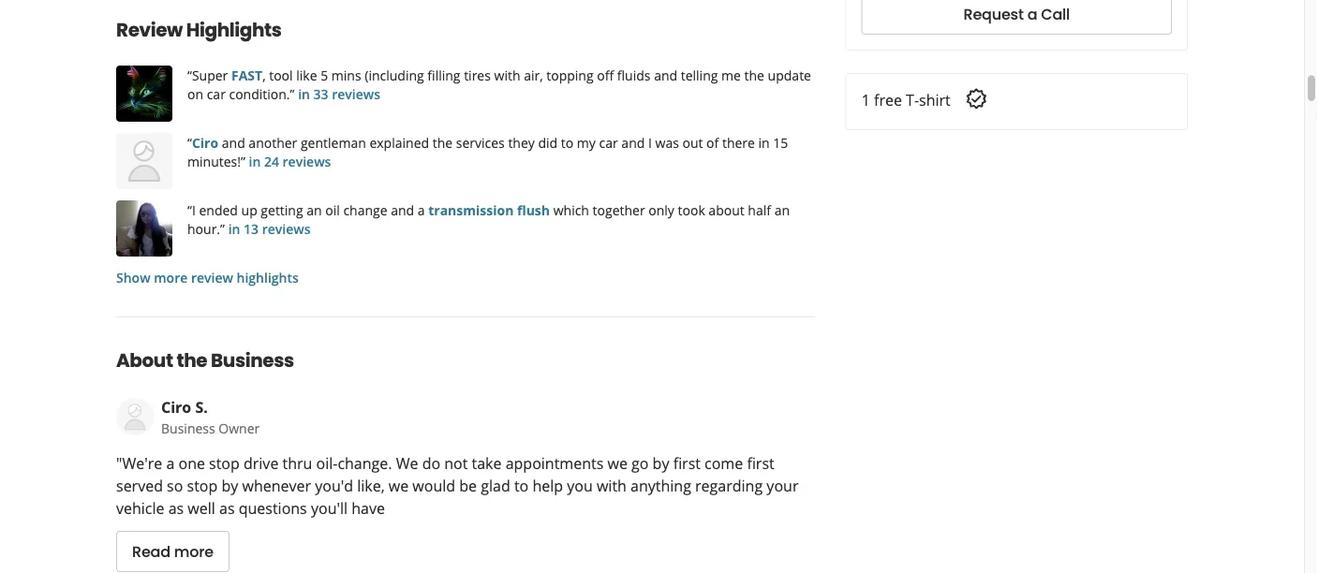Task type: describe. For each thing, give the bounding box(es) containing it.
condition.
[[229, 85, 290, 103]]

oil-
[[316, 454, 338, 474]]

read
[[132, 542, 170, 563]]

" ciro
[[187, 134, 218, 151]]

ciro s. business owner
[[161, 397, 260, 437]]

update
[[768, 66, 812, 84]]

minutes!
[[187, 152, 241, 170]]

15
[[773, 134, 789, 151]]

half
[[748, 201, 771, 219]]

1 as from the left
[[168, 499, 184, 519]]

questions
[[239, 499, 307, 519]]

together
[[593, 201, 645, 219]]

take
[[472, 454, 502, 474]]

about
[[116, 348, 173, 374]]

1 an from the left
[[307, 201, 322, 219]]

we
[[396, 454, 418, 474]]

only
[[649, 201, 675, 219]]

highlights
[[237, 269, 299, 286]]

0 horizontal spatial by
[[222, 476, 238, 496]]

tires
[[464, 66, 491, 84]]

would
[[413, 476, 456, 496]]

drive
[[244, 454, 279, 474]]

explained
[[370, 134, 429, 151]]

glad
[[481, 476, 511, 496]]

on
[[187, 85, 203, 103]]

more for read
[[174, 542, 214, 563]]

in 24 reviews button
[[245, 152, 331, 170]]

reviews for " in 24 reviews
[[283, 152, 331, 170]]

read more button
[[116, 531, 230, 573]]

me
[[722, 66, 741, 84]]

y m. image
[[116, 66, 172, 122]]

like,
[[357, 476, 385, 496]]

which
[[554, 201, 589, 219]]

"we're a one stop drive thru oil-change. we do not take appointments we go by first come first served so stop by whenever you'd like, we would be glad to help you with anything regarding your vehicle as well as questions you'll have
[[116, 454, 799, 519]]

about
[[709, 201, 745, 219]]

change.
[[338, 454, 392, 474]]

a for call
[[1028, 4, 1038, 25]]

in for " in 24 reviews
[[249, 152, 261, 170]]

show more review highlights
[[116, 269, 299, 286]]

anything
[[631, 476, 692, 496]]

served
[[116, 476, 163, 496]]

well
[[188, 499, 215, 519]]

read more
[[132, 542, 214, 563]]

in for " in 13 reviews
[[228, 220, 240, 238]]

request
[[964, 4, 1024, 25]]

review
[[116, 17, 183, 43]]

about the business
[[116, 348, 294, 374]]

so
[[167, 476, 183, 496]]

photo of ciro s. image
[[116, 398, 154, 436]]

of
[[707, 134, 719, 151]]

filling
[[428, 66, 461, 84]]

about the business element
[[86, 317, 823, 573]]

review
[[191, 269, 233, 286]]

oil
[[325, 201, 340, 219]]

whenever
[[242, 476, 311, 496]]

1 first from the left
[[674, 454, 701, 474]]

and left was
[[622, 134, 645, 151]]

request a call button
[[862, 0, 1172, 35]]

1 horizontal spatial we
[[608, 454, 628, 474]]

took
[[678, 201, 705, 219]]

ciro inside review highlights element
[[192, 134, 218, 151]]

help
[[533, 476, 563, 496]]

transmission flush button
[[429, 201, 550, 219]]

hour.
[[187, 220, 220, 238]]

getting
[[261, 201, 303, 219]]

you
[[567, 476, 593, 496]]

another
[[249, 134, 297, 151]]

0 horizontal spatial i
[[192, 201, 196, 219]]

t-
[[906, 90, 919, 110]]

one
[[179, 454, 205, 474]]

" for " i ended up getting an oil change and a transmission flush
[[187, 201, 192, 219]]

topping
[[547, 66, 594, 84]]

the inside , tool like 5 mins (including filling tires with air, topping off fluids and telling me the update on car condition.
[[745, 66, 765, 84]]

change
[[343, 201, 388, 219]]

thru
[[283, 454, 312, 474]]

call
[[1042, 4, 1070, 25]]

flush
[[517, 201, 550, 219]]

up
[[241, 201, 257, 219]]

cece d. image
[[116, 201, 172, 257]]

13
[[244, 220, 259, 238]]

the inside and another gentleman explained the services they did to my car and i  was out of there in 15 minutes!
[[433, 134, 453, 151]]

2 first from the left
[[747, 454, 775, 474]]

in inside and another gentleman explained the services they did to my car and i  was out of there in 15 minutes!
[[759, 134, 770, 151]]

" in 24 reviews
[[241, 152, 331, 170]]

5
[[321, 66, 328, 84]]

ciro inside ciro s. business owner
[[161, 397, 191, 418]]

s.
[[195, 397, 208, 418]]

iris i. image
[[116, 133, 172, 189]]

with inside the "we're a one stop drive thru oil-change. we do not take appointments we go by first come first served so stop by whenever you'd like, we would be glad to help you with anything regarding your vehicle as well as questions you'll have
[[597, 476, 627, 496]]

business for the
[[211, 348, 294, 374]]

" in 13 reviews
[[220, 220, 311, 238]]

highlights
[[186, 17, 282, 43]]

go
[[632, 454, 649, 474]]

" i ended up getting an oil change and a transmission flush
[[187, 201, 550, 219]]

ended
[[199, 201, 238, 219]]

with inside , tool like 5 mins (including filling tires with air, topping off fluids and telling me the update on car condition.
[[494, 66, 521, 84]]

shirt
[[919, 90, 951, 110]]

in for " in 33 reviews
[[298, 85, 310, 103]]

which together only took about half an hour.
[[187, 201, 790, 238]]

to inside the "we're a one stop drive thru oil-change. we do not take appointments we go by first come first served so stop by whenever you'd like, we would be glad to help you with anything regarding your vehicle as well as questions you'll have
[[514, 476, 529, 496]]



Task type: locate. For each thing, give the bounding box(es) containing it.
ciro left s.
[[161, 397, 191, 418]]

1 vertical spatial to
[[514, 476, 529, 496]]

more inside read more button
[[174, 542, 214, 563]]

first up your
[[747, 454, 775, 474]]

business down s.
[[161, 419, 215, 437]]

1 vertical spatial we
[[389, 476, 409, 496]]

1 vertical spatial a
[[418, 201, 425, 219]]

in 33 reviews button
[[295, 85, 381, 103]]

car
[[207, 85, 226, 103], [599, 134, 618, 151]]

in
[[298, 85, 310, 103], [759, 134, 770, 151], [249, 152, 261, 170], [228, 220, 240, 238]]

car right "my"
[[599, 134, 618, 151]]

" down ended
[[220, 220, 225, 238]]

and right 'change'
[[391, 201, 414, 219]]

and
[[654, 66, 678, 84], [222, 134, 245, 151], [622, 134, 645, 151], [391, 201, 414, 219]]

2 horizontal spatial the
[[745, 66, 765, 84]]

i left was
[[649, 134, 652, 151]]

transmission
[[429, 201, 514, 219]]

a for one
[[166, 454, 175, 474]]

0 vertical spatial to
[[561, 134, 574, 151]]

i
[[649, 134, 652, 151], [192, 201, 196, 219]]

you'd
[[315, 476, 353, 496]]

stop up well
[[187, 476, 218, 496]]

0 vertical spatial "
[[187, 66, 192, 84]]

i up hour.
[[192, 201, 196, 219]]

car inside , tool like 5 mins (including filling tires with air, topping off fluids and telling me the update on car condition.
[[207, 85, 226, 103]]

0 vertical spatial by
[[653, 454, 670, 474]]

" down tool
[[290, 85, 295, 103]]

1 vertical spatial car
[[599, 134, 618, 151]]

a inside the "we're a one stop drive thru oil-change. we do not take appointments we go by first come first served so stop by whenever you'd like, we would be glad to help you with anything regarding your vehicle as well as questions you'll have
[[166, 454, 175, 474]]

a left "one"
[[166, 454, 175, 474]]

0 horizontal spatial we
[[389, 476, 409, 496]]

1 " from the top
[[187, 66, 192, 84]]

24
[[264, 152, 279, 170]]

2 " from the top
[[187, 134, 192, 151]]

1 horizontal spatial as
[[219, 499, 235, 519]]

the right about
[[177, 348, 207, 374]]

first
[[674, 454, 701, 474], [747, 454, 775, 474]]

vehicle
[[116, 499, 164, 519]]

0 horizontal spatial an
[[307, 201, 322, 219]]

in left 13 on the top left
[[228, 220, 240, 238]]

business up owner
[[211, 348, 294, 374]]

2 vertical spatial "
[[220, 220, 225, 238]]

, tool like 5 mins (including filling tires with air, topping off fluids and telling me the update on car condition.
[[187, 66, 812, 103]]

an right half
[[775, 201, 790, 219]]

" for " in 13 reviews
[[220, 220, 225, 238]]

" left 24
[[241, 152, 245, 170]]

1 vertical spatial more
[[174, 542, 214, 563]]

0 horizontal spatial with
[[494, 66, 521, 84]]

0 vertical spatial reviews
[[332, 85, 381, 103]]

the right me
[[745, 66, 765, 84]]

more inside show more review highlights dropdown button
[[154, 269, 188, 286]]

0 vertical spatial a
[[1028, 4, 1038, 25]]

reviews for " in 33 reviews
[[332, 85, 381, 103]]

2 horizontal spatial "
[[290, 85, 295, 103]]

0 vertical spatial "
[[290, 85, 295, 103]]

0 horizontal spatial to
[[514, 476, 529, 496]]

stop right "one"
[[209, 454, 240, 474]]

gentleman
[[301, 134, 366, 151]]

super
[[192, 66, 228, 84]]

1 vertical spatial with
[[597, 476, 627, 496]]

0 horizontal spatial the
[[177, 348, 207, 374]]

as
[[168, 499, 184, 519], [219, 499, 235, 519]]

1 horizontal spatial first
[[747, 454, 775, 474]]

1 vertical spatial i
[[192, 201, 196, 219]]

by right go
[[653, 454, 670, 474]]

0 horizontal spatial "
[[220, 220, 225, 238]]

0 vertical spatial with
[[494, 66, 521, 84]]

24 check in v2 image
[[966, 88, 988, 110]]

in left 33
[[298, 85, 310, 103]]

to right glad
[[514, 476, 529, 496]]

0 vertical spatial the
[[745, 66, 765, 84]]

with left air,
[[494, 66, 521, 84]]

car down super
[[207, 85, 226, 103]]

reviews for " in 13 reviews
[[262, 220, 311, 238]]

business inside ciro s. business owner
[[161, 419, 215, 437]]

my
[[577, 134, 596, 151]]

mins
[[332, 66, 361, 84]]

1 vertical spatial business
[[161, 419, 215, 437]]

show more review highlights button
[[116, 268, 299, 287]]

0 horizontal spatial first
[[674, 454, 701, 474]]

0 vertical spatial stop
[[209, 454, 240, 474]]

car inside and another gentleman explained the services they did to my car and i  was out of there in 15 minutes!
[[599, 134, 618, 151]]

fast
[[231, 66, 263, 84]]

1 horizontal spatial car
[[599, 134, 618, 151]]

we
[[608, 454, 628, 474], [389, 476, 409, 496]]

in 13 reviews button
[[225, 220, 311, 238]]

1 horizontal spatial i
[[649, 134, 652, 151]]

off
[[597, 66, 614, 84]]

a inside region
[[418, 201, 425, 219]]

3 " from the top
[[187, 201, 192, 219]]

they
[[508, 134, 535, 151]]

reviews down getting
[[262, 220, 311, 238]]

1 horizontal spatial with
[[597, 476, 627, 496]]

with
[[494, 66, 521, 84], [597, 476, 627, 496]]

in left 15
[[759, 134, 770, 151]]

1 free t-shirt
[[862, 90, 951, 110]]

more right show
[[154, 269, 188, 286]]

1 horizontal spatial the
[[433, 134, 453, 151]]

more for show
[[154, 269, 188, 286]]

and up minutes!
[[222, 134, 245, 151]]

and right fluids
[[654, 66, 678, 84]]

business for s.
[[161, 419, 215, 437]]

come
[[705, 454, 743, 474]]

" super fast
[[187, 66, 263, 84]]

the left services
[[433, 134, 453, 151]]

1
[[862, 90, 870, 110]]

free
[[874, 90, 902, 110]]

" up on
[[187, 66, 192, 84]]

1 horizontal spatial to
[[561, 134, 574, 151]]

telling
[[681, 66, 718, 84]]

appointments
[[506, 454, 604, 474]]

0 horizontal spatial car
[[207, 85, 226, 103]]

by left whenever
[[222, 476, 238, 496]]

an
[[307, 201, 322, 219], [775, 201, 790, 219]]

fast button
[[231, 66, 263, 84]]

services
[[456, 134, 505, 151]]

to inside and another gentleman explained the services they did to my car and i  was out of there in 15 minutes!
[[561, 134, 574, 151]]

" up minutes!
[[187, 134, 192, 151]]

reviews
[[332, 85, 381, 103], [283, 152, 331, 170], [262, 220, 311, 238]]

1 vertical spatial the
[[433, 134, 453, 151]]

2 vertical spatial a
[[166, 454, 175, 474]]

" up hour.
[[187, 201, 192, 219]]

an inside which together only took about half an hour.
[[775, 201, 790, 219]]

out
[[683, 134, 703, 151]]

1 vertical spatial ciro
[[161, 397, 191, 418]]

like
[[296, 66, 317, 84]]

a inside button
[[1028, 4, 1038, 25]]

0 vertical spatial business
[[211, 348, 294, 374]]

1 horizontal spatial a
[[418, 201, 425, 219]]

1 vertical spatial stop
[[187, 476, 218, 496]]

and another gentleman explained the services they did to my car and i  was out of there in 15 minutes!
[[187, 134, 789, 170]]

as right well
[[219, 499, 235, 519]]

in left 24
[[249, 152, 261, 170]]

1 vertical spatial "
[[241, 152, 245, 170]]

a left transmission at the top left of page
[[418, 201, 425, 219]]

0 vertical spatial car
[[207, 85, 226, 103]]

2 vertical spatial reviews
[[262, 220, 311, 238]]

2 as from the left
[[219, 499, 235, 519]]

be
[[460, 476, 477, 496]]

1 vertical spatial reviews
[[283, 152, 331, 170]]

0 horizontal spatial as
[[168, 499, 184, 519]]

review highlights element
[[86, 0, 831, 287]]

stop
[[209, 454, 240, 474], [187, 476, 218, 496]]

first up anything
[[674, 454, 701, 474]]

ciro up minutes!
[[192, 134, 218, 151]]

we left go
[[608, 454, 628, 474]]

have
[[352, 499, 385, 519]]

a
[[1028, 4, 1038, 25], [418, 201, 425, 219], [166, 454, 175, 474]]

to left "my"
[[561, 134, 574, 151]]

owner
[[219, 419, 260, 437]]

reviews down gentleman
[[283, 152, 331, 170]]

tool
[[269, 66, 293, 84]]

more right read
[[174, 542, 214, 563]]

reviews down mins
[[332, 85, 381, 103]]

an left oil
[[307, 201, 322, 219]]

air,
[[524, 66, 543, 84]]

a left call
[[1028, 4, 1038, 25]]

region containing "
[[101, 66, 831, 257]]

1 vertical spatial by
[[222, 476, 238, 496]]

" for " ciro
[[187, 134, 192, 151]]

0 vertical spatial more
[[154, 269, 188, 286]]

as down so
[[168, 499, 184, 519]]

" for " in 33 reviews
[[290, 85, 295, 103]]

i inside and another gentleman explained the services they did to my car and i  was out of there in 15 minutes!
[[649, 134, 652, 151]]

2 an from the left
[[775, 201, 790, 219]]

" for " in 24 reviews
[[241, 152, 245, 170]]

2 vertical spatial "
[[187, 201, 192, 219]]

there
[[723, 134, 755, 151]]

0 vertical spatial we
[[608, 454, 628, 474]]

1 horizontal spatial by
[[653, 454, 670, 474]]

1 vertical spatial "
[[187, 134, 192, 151]]

region inside review highlights element
[[101, 66, 831, 257]]

" for " super fast
[[187, 66, 192, 84]]

,
[[263, 66, 266, 84]]

0 vertical spatial i
[[649, 134, 652, 151]]

1 horizontal spatial an
[[775, 201, 790, 219]]

your
[[767, 476, 799, 496]]

we down we
[[389, 476, 409, 496]]

fluids
[[617, 66, 651, 84]]

2 vertical spatial the
[[177, 348, 207, 374]]

"we're
[[116, 454, 162, 474]]

and inside , tool like 5 mins (including filling tires with air, topping off fluids and telling me the update on car condition.
[[654, 66, 678, 84]]

with right you
[[597, 476, 627, 496]]

0 horizontal spatial a
[[166, 454, 175, 474]]

review highlights
[[116, 17, 282, 43]]

0 vertical spatial ciro
[[192, 134, 218, 151]]

1 horizontal spatial "
[[241, 152, 245, 170]]

33
[[314, 85, 329, 103]]

ciro button
[[192, 134, 218, 151]]

region
[[101, 66, 831, 257]]

did
[[538, 134, 558, 151]]

regarding
[[695, 476, 763, 496]]

by
[[653, 454, 670, 474], [222, 476, 238, 496]]

2 horizontal spatial a
[[1028, 4, 1038, 25]]

was
[[656, 134, 679, 151]]

request a call
[[964, 4, 1070, 25]]



Task type: vqa. For each thing, say whether or not it's contained in the screenshot.
Good for Groups
no



